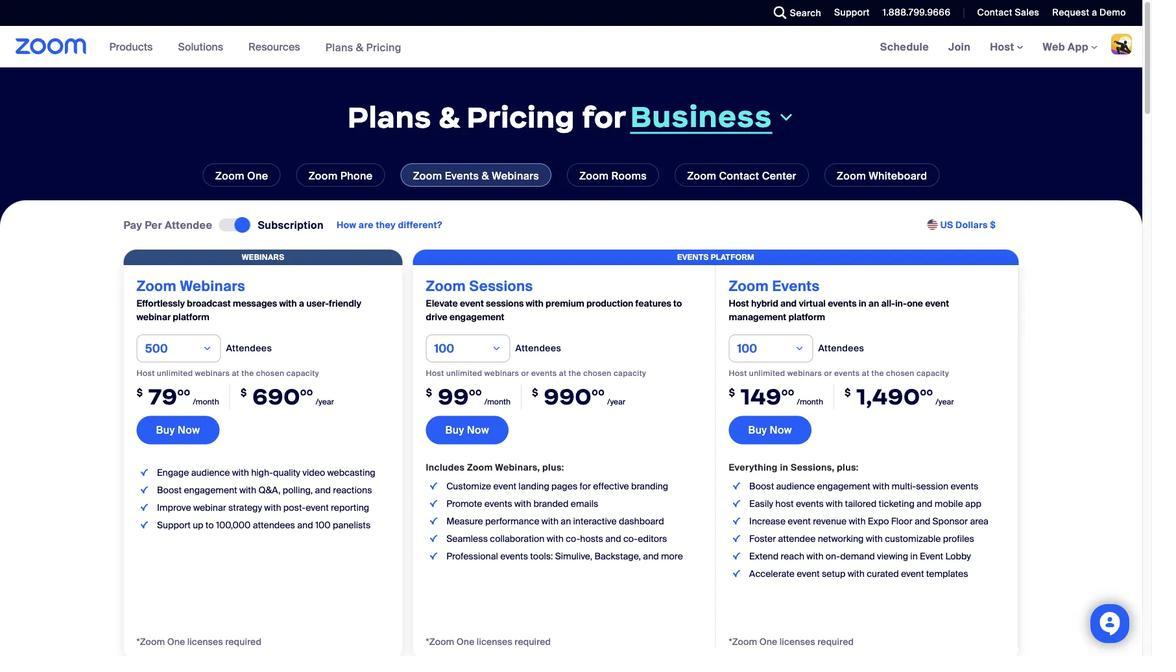 Task type: locate. For each thing, give the bounding box(es) containing it.
0 horizontal spatial support
[[157, 519, 191, 531]]

1 horizontal spatial 100
[[435, 341, 454, 356]]

1 horizontal spatial engagement
[[450, 311, 505, 324]]

3 licenses from the left
[[780, 637, 816, 649]]

high-
[[251, 467, 273, 479]]

event right the one
[[926, 298, 950, 310]]

1 horizontal spatial boost
[[750, 480, 774, 492]]

1 platform from the left
[[173, 311, 210, 324]]

0 horizontal spatial licenses
[[187, 637, 223, 649]]

plus: up boost audience engagement with multi-session events
[[837, 462, 859, 474]]

webinar
[[137, 311, 171, 324], [193, 502, 226, 514]]

3 buy from the left
[[749, 424, 767, 437]]

to right features
[[674, 298, 682, 310]]

events inside tabs of zoom services tab list
[[445, 169, 479, 183]]

$ down 'host unlimited webinars at the chosen capacity'
[[241, 386, 247, 399]]

2 horizontal spatial buy
[[749, 424, 767, 437]]

zoom for zoom phone
[[309, 169, 338, 183]]

1 horizontal spatial now
[[467, 424, 489, 437]]

now
[[178, 424, 200, 437], [467, 424, 489, 437], [770, 424, 792, 437]]

events up performance
[[485, 498, 512, 510]]

features
[[636, 298, 672, 310]]

0 vertical spatial in
[[859, 298, 867, 310]]

4 00 from the left
[[592, 387, 605, 398]]

attendees up 'host unlimited webinars at the chosen capacity'
[[226, 343, 272, 355]]

platform inside the zoom webinars effortlessly broadcast messages with a user-friendly webinar platform
[[173, 311, 210, 324]]

zoom inside 'zoom events host hybrid and virtual events in an all-in-one event management platform'
[[729, 277, 769, 296]]

dollars
[[956, 219, 988, 231]]

event up the attendee
[[788, 516, 811, 528]]

0 horizontal spatial required
[[225, 637, 262, 649]]

zoom for zoom events host hybrid and virtual events in an all-in-one event management platform
[[729, 277, 769, 296]]

2 horizontal spatial buy now
[[749, 424, 792, 437]]

web
[[1043, 40, 1066, 54]]

1 vertical spatial support
[[157, 519, 191, 531]]

3 /month from the left
[[797, 397, 823, 407]]

area
[[970, 516, 989, 528]]

0 vertical spatial support
[[835, 6, 870, 18]]

zoom one
[[215, 169, 268, 183]]

2 horizontal spatial &
[[482, 169, 489, 183]]

0 horizontal spatial buy
[[156, 424, 175, 437]]

2 /year from the left
[[607, 397, 626, 407]]

zoom for zoom sessions elevate event sessions with premium production features to drive engagement
[[426, 277, 466, 296]]

unlimited up $ 99 00 /month
[[446, 369, 482, 379]]

6 00 from the left
[[921, 387, 934, 398]]

*zoom one licenses required for 149
[[729, 637, 854, 649]]

3 *zoom from the left
[[729, 637, 758, 649]]

/month inside $ 99 00 /month
[[485, 397, 511, 407]]

0 vertical spatial webinar
[[137, 311, 171, 324]]

/month right 149
[[797, 397, 823, 407]]

boost up easily on the bottom
[[750, 480, 774, 492]]

at
[[232, 369, 239, 379], [559, 369, 567, 379], [862, 369, 870, 379]]

platform down 'virtual'
[[789, 311, 825, 324]]

$ inside $ 149 00 /month
[[729, 386, 736, 399]]

zoom events & webinars
[[413, 169, 539, 183]]

$ inside $ 1,490 00 /year
[[845, 386, 851, 399]]

/month inside the $ 79 00 /month
[[193, 397, 219, 407]]

buy
[[156, 424, 175, 437], [446, 424, 464, 437], [749, 424, 767, 437]]

an inside 'zoom events host hybrid and virtual events in an all-in-one event management platform'
[[869, 298, 880, 310]]

boost
[[750, 480, 774, 492], [157, 484, 182, 496]]

attendees for 690
[[226, 343, 272, 355]]

webinars up the $ 79 00 /month
[[195, 369, 230, 379]]

3 attendees from the left
[[819, 343, 865, 355]]

webinars for 99
[[485, 369, 519, 379]]

1 vertical spatial events
[[773, 277, 820, 296]]

events up 'virtual'
[[773, 277, 820, 296]]

products button
[[109, 26, 159, 67]]

or for 1,490
[[824, 369, 832, 379]]

and
[[781, 298, 797, 310], [315, 484, 331, 496], [917, 498, 933, 510], [915, 516, 931, 528], [297, 519, 313, 531], [606, 533, 621, 545], [643, 551, 659, 563]]

management
[[729, 311, 787, 324]]

zoom logo image
[[16, 38, 87, 55]]

0 horizontal spatial in
[[780, 462, 789, 474]]

attendees down 'zoom events host hybrid and virtual events in an all-in-one event management platform'
[[819, 343, 865, 355]]

2 unlimited from the left
[[446, 369, 482, 379]]

tailored
[[845, 498, 877, 510]]

to inside zoom sessions elevate event sessions with premium production features to drive engagement
[[674, 298, 682, 310]]

banner
[[0, 26, 1143, 68]]

1 vertical spatial contact
[[719, 169, 760, 183]]

/month down 'host unlimited webinars at the chosen capacity'
[[193, 397, 219, 407]]

buy now link for 99
[[426, 416, 509, 445]]

3 at from the left
[[862, 369, 870, 379]]

event inside zoom sessions elevate event sessions with premium production features to drive engagement
[[460, 298, 484, 310]]

1 horizontal spatial plus:
[[837, 462, 859, 474]]

webinars up $ 99 00 /month
[[485, 369, 519, 379]]

buy now down $ 149 00 /month
[[749, 424, 792, 437]]

3 *zoom one licenses required from the left
[[729, 637, 854, 649]]

events down the plans & pricing for in the top of the page
[[445, 169, 479, 183]]

audience down the everything in sessions, plus: at the right
[[776, 480, 815, 492]]

$ 99 00 /month
[[426, 383, 511, 411]]

1 horizontal spatial /year
[[607, 397, 626, 407]]

pricing
[[366, 40, 402, 54], [467, 99, 575, 136]]

2 horizontal spatial the
[[872, 369, 884, 379]]

3 capacity from the left
[[917, 369, 950, 379]]

host inside meetings "navigation"
[[990, 40, 1017, 54]]

and up backstage,
[[606, 533, 621, 545]]

1 horizontal spatial in
[[859, 298, 867, 310]]

support inside main content
[[157, 519, 191, 531]]

2 now from the left
[[467, 424, 489, 437]]

0 horizontal spatial the
[[242, 369, 254, 379]]

with up the strategy
[[239, 484, 256, 496]]

buy now link down $ 99 00 /month
[[426, 416, 509, 445]]

1 horizontal spatial the
[[569, 369, 581, 379]]

2 the from the left
[[569, 369, 581, 379]]

platform down broadcast
[[173, 311, 210, 324]]

webinars inside the zoom webinars effortlessly broadcast messages with a user-friendly webinar platform
[[180, 277, 245, 296]]

the for 99
[[569, 369, 581, 379]]

2 vertical spatial in
[[911, 551, 918, 563]]

audience right engage in the bottom of the page
[[191, 467, 230, 479]]

now down the $ 79 00 /month
[[178, 424, 200, 437]]

00 for 149
[[782, 387, 795, 398]]

an up seamless collaboration with co-hosts and co-editors
[[561, 516, 571, 528]]

2 webinars from the left
[[485, 369, 519, 379]]

1 *zoom one licenses required from the left
[[137, 637, 262, 649]]

banner containing products
[[0, 26, 1143, 68]]

1 horizontal spatial to
[[674, 298, 682, 310]]

or for 990
[[521, 369, 529, 379]]

app
[[1068, 40, 1089, 54]]

100
[[435, 341, 454, 356], [738, 341, 757, 356], [315, 519, 331, 531]]

1 vertical spatial pricing
[[467, 99, 575, 136]]

2 horizontal spatial *zoom
[[729, 637, 758, 649]]

1 horizontal spatial webinars
[[485, 369, 519, 379]]

the up $ 990 00 /year
[[569, 369, 581, 379]]

host inside 'zoom events host hybrid and virtual events in an all-in-one event management platform'
[[729, 298, 749, 310]]

2 horizontal spatial buy now link
[[729, 416, 812, 445]]

main content
[[0, 26, 1143, 657]]

support right search
[[835, 6, 870, 18]]

sales
[[1015, 6, 1040, 18]]

2 horizontal spatial webinars
[[788, 369, 822, 379]]

attendees down zoom sessions elevate event sessions with premium production features to drive engagement
[[516, 343, 562, 355]]

0 horizontal spatial &
[[356, 40, 364, 54]]

webinars
[[492, 169, 539, 183], [180, 277, 245, 296]]

1 horizontal spatial chosen
[[584, 369, 612, 379]]

now down $ 99 00 /month
[[467, 424, 489, 437]]

includes zoom webinars, plus:
[[426, 462, 564, 474]]

00 inside $ 99 00 /month
[[469, 387, 482, 398]]

events
[[445, 169, 479, 183], [773, 277, 820, 296]]

now down $ 149 00 /month
[[770, 424, 792, 437]]

zoom inside zoom sessions elevate event sessions with premium production features to drive engagement
[[426, 277, 466, 296]]

1 /year from the left
[[316, 397, 334, 407]]

required for 990
[[515, 637, 551, 649]]

1 horizontal spatial co-
[[624, 533, 638, 545]]

with left user-
[[279, 298, 297, 310]]

capacity for 149
[[917, 369, 950, 379]]

app
[[966, 498, 982, 510]]

0 vertical spatial an
[[869, 298, 880, 310]]

the up 1,490 in the bottom of the page
[[872, 369, 884, 379]]

2 buy from the left
[[446, 424, 464, 437]]

events for hybrid
[[773, 277, 820, 296]]

with right the sessions
[[526, 298, 544, 310]]

0 vertical spatial to
[[674, 298, 682, 310]]

a inside the zoom webinars effortlessly broadcast messages with a user-friendly webinar platform
[[299, 298, 304, 310]]

1 buy now link from the left
[[137, 416, 220, 445]]

2 required from the left
[[515, 637, 551, 649]]

buy now
[[156, 424, 200, 437], [446, 424, 489, 437], [749, 424, 792, 437]]

curated
[[867, 568, 899, 580]]

host unlimited webinars or events at the chosen capacity up "990"
[[426, 369, 647, 379]]

100 down drive
[[435, 341, 454, 356]]

in left sessions,
[[780, 462, 789, 474]]

phone
[[341, 169, 373, 183]]

webcasting
[[327, 467, 376, 479]]

for up zoom rooms
[[582, 99, 627, 136]]

00 inside $ 149 00 /month
[[782, 387, 795, 398]]

2 horizontal spatial unlimited
[[749, 369, 786, 379]]

chosen
[[256, 369, 284, 379], [584, 369, 612, 379], [887, 369, 915, 379]]

/year inside $ 990 00 /year
[[607, 397, 626, 407]]

2 horizontal spatial now
[[770, 424, 792, 437]]

dashboard
[[619, 516, 664, 528]]

0 vertical spatial a
[[1092, 6, 1098, 18]]

sessions,
[[791, 462, 835, 474]]

$ inside the $ 79 00 /month
[[137, 386, 143, 399]]

with inside zoom sessions elevate event sessions with premium production features to drive engagement
[[526, 298, 544, 310]]

subscription
[[258, 218, 324, 232]]

chosen up $ 1,490 00 /year
[[887, 369, 915, 379]]

events down 'collaboration'
[[500, 551, 528, 563]]

how are they different?
[[337, 219, 442, 231]]

5 00 from the left
[[782, 387, 795, 398]]

0 horizontal spatial attendees
[[226, 343, 272, 355]]

3 unlimited from the left
[[749, 369, 786, 379]]

2 chosen from the left
[[584, 369, 612, 379]]

0 horizontal spatial webinars
[[195, 369, 230, 379]]

2 attendees from the left
[[516, 343, 562, 355]]

1 the from the left
[[242, 369, 254, 379]]

$ inside $ 99 00 /month
[[426, 386, 433, 399]]

1 chosen from the left
[[256, 369, 284, 379]]

contact sales link
[[968, 0, 1043, 26], [978, 6, 1040, 18]]

0 vertical spatial webinars
[[492, 169, 539, 183]]

1 horizontal spatial *zoom
[[426, 637, 455, 649]]

1 horizontal spatial licenses
[[477, 637, 513, 649]]

and down editors
[[643, 551, 659, 563]]

event
[[920, 551, 944, 563]]

premium
[[546, 298, 585, 310]]

zoom for zoom rooms
[[580, 169, 609, 183]]

1 horizontal spatial webinar
[[193, 502, 226, 514]]

$ inside $ 990 00 /year
[[532, 386, 539, 399]]

2 plus: from the left
[[837, 462, 859, 474]]

1 unlimited from the left
[[157, 369, 193, 379]]

$ right dollars
[[991, 219, 996, 231]]

1 horizontal spatial &
[[439, 99, 460, 136]]

plans inside product information navigation
[[326, 40, 353, 54]]

1 horizontal spatial webinars
[[492, 169, 539, 183]]

/year inside $ 1,490 00 /year
[[936, 397, 954, 407]]

zoom for zoom one
[[215, 169, 245, 183]]

webinars
[[195, 369, 230, 379], [485, 369, 519, 379], [788, 369, 822, 379]]

2 horizontal spatial /year
[[936, 397, 954, 407]]

host for 690
[[137, 369, 155, 379]]

00 inside $ 990 00 /year
[[592, 387, 605, 398]]

improve webinar strategy with post-event reporting
[[157, 502, 369, 514]]

1 host unlimited webinars or events at the chosen capacity from the left
[[426, 369, 647, 379]]

/year for 1,490
[[936, 397, 954, 407]]

audience for engagement
[[191, 467, 230, 479]]

join link
[[939, 26, 981, 67]]

the
[[242, 369, 254, 379], [569, 369, 581, 379], [872, 369, 884, 379]]

contact inside tabs of zoom services tab list
[[719, 169, 760, 183]]

2 *zoom from the left
[[426, 637, 455, 649]]

co- down dashboard
[[624, 533, 638, 545]]

0 horizontal spatial engagement
[[184, 484, 237, 496]]

/month right the 99
[[485, 397, 511, 407]]

1 buy from the left
[[156, 424, 175, 437]]

2 horizontal spatial in
[[911, 551, 918, 563]]

plus: up 'customize event landing pages for effective branding'
[[543, 462, 564, 474]]

100 for 99
[[435, 341, 454, 356]]

3 00 from the left
[[469, 387, 482, 398]]

and inside 'zoom events host hybrid and virtual events in an all-in-one event management platform'
[[781, 298, 797, 310]]

2 horizontal spatial required
[[818, 637, 854, 649]]

1 horizontal spatial /month
[[485, 397, 511, 407]]

event down "event"
[[901, 568, 924, 580]]

3 now from the left
[[770, 424, 792, 437]]

0 vertical spatial plans
[[326, 40, 353, 54]]

2 buy now from the left
[[446, 424, 489, 437]]

00 for 99
[[469, 387, 482, 398]]

3 required from the left
[[818, 637, 854, 649]]

1 attendees from the left
[[226, 343, 272, 355]]

event
[[460, 298, 484, 310], [926, 298, 950, 310], [494, 480, 517, 492], [306, 502, 329, 514], [788, 516, 811, 528], [797, 568, 820, 580], [901, 568, 924, 580]]

1 webinars from the left
[[195, 369, 230, 379]]

$ for 149
[[729, 386, 736, 399]]

0 horizontal spatial or
[[521, 369, 529, 379]]

*zoom for 79
[[137, 637, 165, 649]]

elevate
[[426, 298, 458, 310]]

$
[[991, 219, 996, 231], [137, 386, 143, 399], [241, 386, 247, 399], [426, 386, 433, 399], [532, 386, 539, 399], [729, 386, 736, 399], [845, 386, 851, 399]]

0 horizontal spatial webinars
[[180, 277, 245, 296]]

2 00 from the left
[[300, 387, 313, 398]]

accelerate
[[750, 568, 795, 580]]

2 horizontal spatial chosen
[[887, 369, 915, 379]]

with down expo
[[866, 533, 883, 545]]

events inside 'zoom events host hybrid and virtual events in an all-in-one event management platform'
[[773, 277, 820, 296]]

easily
[[750, 498, 774, 510]]

00
[[178, 387, 190, 398], [300, 387, 313, 398], [469, 387, 482, 398], [592, 387, 605, 398], [782, 387, 795, 398], [921, 387, 934, 398]]

0 horizontal spatial at
[[232, 369, 239, 379]]

buy now link down the $ 79 00 /month
[[137, 416, 220, 445]]

support for support up to 100,000 attendees and 100 panelists
[[157, 519, 191, 531]]

an left "all-"
[[869, 298, 880, 310]]

zoom inside the zoom webinars effortlessly broadcast messages with a user-friendly webinar platform
[[137, 277, 177, 296]]

& inside product information navigation
[[356, 40, 364, 54]]

sessions
[[470, 277, 533, 296]]

2 horizontal spatial at
[[862, 369, 870, 379]]

webinars for 79
[[195, 369, 230, 379]]

1 horizontal spatial support
[[835, 6, 870, 18]]

0 horizontal spatial an
[[561, 516, 571, 528]]

unlimited for 79
[[157, 369, 193, 379]]

$ inside $ 690 00 /year
[[241, 386, 247, 399]]

$ left 79
[[137, 386, 143, 399]]

2 at from the left
[[559, 369, 567, 379]]

2 licenses from the left
[[477, 637, 513, 649]]

1 horizontal spatial an
[[869, 298, 880, 310]]

0 horizontal spatial /month
[[193, 397, 219, 407]]

buy down 79
[[156, 424, 175, 437]]

0 horizontal spatial co-
[[566, 533, 580, 545]]

an
[[869, 298, 880, 310], [561, 516, 571, 528]]

webinar inside the zoom webinars effortlessly broadcast messages with a user-friendly webinar platform
[[137, 311, 171, 324]]

webinars for 149
[[788, 369, 822, 379]]

1 vertical spatial a
[[299, 298, 304, 310]]

$ left the 99
[[426, 386, 433, 399]]

to right up
[[206, 519, 214, 531]]

business
[[631, 98, 773, 135]]

schedule link
[[871, 26, 939, 67]]

2 platform from the left
[[789, 311, 825, 324]]

zoom
[[215, 169, 245, 183], [309, 169, 338, 183], [413, 169, 442, 183], [580, 169, 609, 183], [687, 169, 717, 183], [837, 169, 866, 183], [137, 277, 177, 296], [426, 277, 466, 296], [729, 277, 769, 296], [467, 462, 493, 474]]

1 horizontal spatial buy
[[446, 424, 464, 437]]

1 *zoom from the left
[[137, 637, 165, 649]]

quality
[[273, 467, 300, 479]]

capacity up $ 1,490 00 /year
[[917, 369, 950, 379]]

1 vertical spatial webinars
[[180, 277, 245, 296]]

webinar down effortlessly
[[137, 311, 171, 324]]

2 buy now link from the left
[[426, 416, 509, 445]]

with left on-
[[807, 551, 824, 563]]

plans & pricing
[[326, 40, 402, 54]]

0 horizontal spatial to
[[206, 519, 214, 531]]

1 00 from the left
[[178, 387, 190, 398]]

100 left panelists
[[315, 519, 331, 531]]

/year for 990
[[607, 397, 626, 407]]

1 /month from the left
[[193, 397, 219, 407]]

1 vertical spatial an
[[561, 516, 571, 528]]

3 buy now link from the left
[[729, 416, 812, 445]]

3 webinars from the left
[[788, 369, 822, 379]]

web app
[[1043, 40, 1089, 54]]

$ left "990"
[[532, 386, 539, 399]]

pricing inside product information navigation
[[366, 40, 402, 54]]

0 horizontal spatial webinar
[[137, 311, 171, 324]]

/month inside $ 149 00 /month
[[797, 397, 823, 407]]

0 horizontal spatial now
[[178, 424, 200, 437]]

3 buy now from the left
[[749, 424, 792, 437]]

1 horizontal spatial buy now link
[[426, 416, 509, 445]]

contact left center
[[719, 169, 760, 183]]

host unlimited webinars or events at the chosen capacity for 990
[[426, 369, 647, 379]]

1 horizontal spatial a
[[1092, 6, 1098, 18]]

host unlimited webinars or events at the chosen capacity up 1,490 in the bottom of the page
[[729, 369, 950, 379]]

support
[[835, 6, 870, 18], [157, 519, 191, 531]]

schedule
[[880, 40, 929, 54]]

webinars up $ 149 00 /month
[[788, 369, 822, 379]]

0 horizontal spatial 100
[[315, 519, 331, 531]]

0 horizontal spatial a
[[299, 298, 304, 310]]

1 co- from the left
[[566, 533, 580, 545]]

1 vertical spatial &
[[439, 99, 460, 136]]

accelerate event setup with curated event templates
[[750, 568, 969, 580]]

boost down engage in the bottom of the page
[[157, 484, 182, 496]]

chosen for 99
[[584, 369, 612, 379]]

and up customizable
[[915, 516, 931, 528]]

a left demo
[[1092, 6, 1098, 18]]

meetings navigation
[[871, 26, 1143, 68]]

1 at from the left
[[232, 369, 239, 379]]

2 *zoom one licenses required from the left
[[426, 637, 551, 649]]

1 plus: from the left
[[543, 462, 564, 474]]

0 horizontal spatial plus:
[[543, 462, 564, 474]]

engagement up tailored
[[817, 480, 871, 492]]

/year right "690"
[[316, 397, 334, 407]]

host
[[990, 40, 1017, 54], [729, 298, 749, 310], [137, 369, 155, 379], [426, 369, 444, 379], [729, 369, 747, 379]]

required
[[225, 637, 262, 649], [515, 637, 551, 649], [818, 637, 854, 649]]

zoom for zoom webinars effortlessly broadcast messages with a user-friendly webinar platform
[[137, 277, 177, 296]]

2 /month from the left
[[485, 397, 511, 407]]

different?
[[398, 219, 442, 231]]

reactions
[[333, 484, 372, 496]]

0 horizontal spatial capacity
[[287, 369, 319, 379]]

0 horizontal spatial chosen
[[256, 369, 284, 379]]

3 chosen from the left
[[887, 369, 915, 379]]

$ for 79
[[137, 386, 143, 399]]

690
[[252, 383, 300, 411]]

1 vertical spatial plans
[[348, 99, 432, 136]]

1 horizontal spatial attendees
[[516, 343, 562, 355]]

*zoom for 149
[[729, 637, 758, 649]]

attendees for 1,490
[[819, 343, 865, 355]]

0 horizontal spatial events
[[445, 169, 479, 183]]

support down improve
[[157, 519, 191, 531]]

chosen for 149
[[887, 369, 915, 379]]

buy for 99
[[446, 424, 464, 437]]

buy now link for 79
[[137, 416, 220, 445]]

$ left 1,490 in the bottom of the page
[[845, 386, 851, 399]]

1 required from the left
[[225, 637, 262, 649]]

3 /year from the left
[[936, 397, 954, 407]]

buy now for 99
[[446, 424, 489, 437]]

*zoom one licenses required
[[137, 637, 262, 649], [426, 637, 551, 649], [729, 637, 854, 649]]

chosen up "690"
[[256, 369, 284, 379]]

unlimited up 149
[[749, 369, 786, 379]]

1 horizontal spatial *zoom one licenses required
[[426, 637, 551, 649]]

events right 'virtual'
[[828, 298, 857, 310]]

2 or from the left
[[824, 369, 832, 379]]

1 or from the left
[[521, 369, 529, 379]]

host up the 99
[[426, 369, 444, 379]]

virtual
[[799, 298, 826, 310]]

the up "690"
[[242, 369, 254, 379]]

audience
[[191, 467, 230, 479], [776, 480, 815, 492]]

0 horizontal spatial *zoom one licenses required
[[137, 637, 262, 649]]

and down video
[[315, 484, 331, 496]]

buy now down the $ 79 00 /month
[[156, 424, 200, 437]]

capacity up $ 690 00 /year
[[287, 369, 319, 379]]

2 horizontal spatial *zoom one licenses required
[[729, 637, 854, 649]]

2 capacity from the left
[[614, 369, 647, 379]]

host for 1,490
[[729, 369, 747, 379]]

0 horizontal spatial buy now link
[[137, 416, 220, 445]]

0 horizontal spatial pricing
[[366, 40, 402, 54]]

/month for 79
[[193, 397, 219, 407]]

profile picture image
[[1112, 34, 1132, 55]]

buy now link down $ 149 00 /month
[[729, 416, 812, 445]]

00 inside the $ 79 00 /month
[[178, 387, 190, 398]]

ticketing
[[879, 498, 915, 510]]

performance
[[485, 516, 540, 528]]

2 horizontal spatial attendees
[[819, 343, 865, 355]]

/year right "990"
[[607, 397, 626, 407]]

buy down 149
[[749, 424, 767, 437]]

business button
[[631, 98, 795, 135]]

host up 149
[[729, 369, 747, 379]]

for up emails
[[580, 480, 591, 492]]

00 inside $ 1,490 00 /year
[[921, 387, 934, 398]]

/month for 99
[[485, 397, 511, 407]]

at for 99
[[559, 369, 567, 379]]

0 vertical spatial events
[[445, 169, 479, 183]]

3 the from the left
[[872, 369, 884, 379]]

measure
[[447, 516, 483, 528]]

2 horizontal spatial licenses
[[780, 637, 816, 649]]

event right elevate
[[460, 298, 484, 310]]

licenses for 79
[[187, 637, 223, 649]]

1 horizontal spatial buy now
[[446, 424, 489, 437]]

host down contact sales
[[990, 40, 1017, 54]]

unlimited for 99
[[446, 369, 482, 379]]

1 horizontal spatial required
[[515, 637, 551, 649]]

0 vertical spatial audience
[[191, 467, 230, 479]]

1 horizontal spatial unlimited
[[446, 369, 482, 379]]

/year inside $ 690 00 /year
[[316, 397, 334, 407]]

1 horizontal spatial contact
[[978, 6, 1013, 18]]

a left user-
[[299, 298, 304, 310]]

messages
[[233, 298, 277, 310]]

customizable
[[885, 533, 941, 545]]

2 host unlimited webinars or events at the chosen capacity from the left
[[729, 369, 950, 379]]

improve
[[157, 502, 191, 514]]

1 horizontal spatial platform
[[789, 311, 825, 324]]

1 licenses from the left
[[187, 637, 223, 649]]

00 inside $ 690 00 /year
[[300, 387, 313, 398]]

pay
[[124, 218, 142, 232]]

contact
[[978, 6, 1013, 18], [719, 169, 760, 183]]

2 vertical spatial &
[[482, 169, 489, 183]]

chosen up $ 990 00 /year
[[584, 369, 612, 379]]

990
[[544, 383, 592, 411]]

and down session at the bottom right
[[917, 498, 933, 510]]

contact left the sales
[[978, 6, 1013, 18]]



Task type: vqa. For each thing, say whether or not it's contained in the screenshot.
"Personal" related to Personal Contacts
no



Task type: describe. For each thing, give the bounding box(es) containing it.
reporting
[[331, 502, 369, 514]]

boost for boost audience engagement with multi-session events
[[750, 480, 774, 492]]

*zoom one licenses required for 79
[[137, 637, 262, 649]]

support for support
[[835, 6, 870, 18]]

includes
[[426, 462, 465, 474]]

friendly
[[329, 298, 361, 310]]

1 now from the left
[[178, 424, 200, 437]]

one for 149
[[760, 637, 778, 649]]

webinars,
[[495, 462, 540, 474]]

customize event landing pages for effective branding
[[447, 480, 669, 492]]

0 vertical spatial contact
[[978, 6, 1013, 18]]

q&a,
[[259, 484, 281, 496]]

149
[[741, 383, 782, 411]]

500
[[145, 341, 168, 356]]

video
[[303, 467, 325, 479]]

*zoom for 99
[[426, 637, 455, 649]]

with up attendees
[[264, 502, 281, 514]]

panelists
[[333, 519, 371, 531]]

1 vertical spatial webinar
[[193, 502, 226, 514]]

how
[[337, 219, 356, 231]]

main content containing business
[[0, 26, 1143, 657]]

zoom for zoom whiteboard
[[837, 169, 866, 183]]

rooms
[[612, 169, 647, 183]]

with up revenue
[[826, 498, 843, 510]]

zoom webinars effortlessly broadcast messages with a user-friendly webinar platform
[[137, 277, 361, 324]]

attendees
[[253, 519, 295, 531]]

events right host
[[796, 498, 824, 510]]

& inside tabs of zoom services tab list
[[482, 169, 489, 183]]

engage
[[157, 467, 189, 479]]

join
[[949, 40, 971, 54]]

reach
[[781, 551, 805, 563]]

increase
[[750, 516, 786, 528]]

buy now link for 149
[[729, 416, 812, 445]]

0 vertical spatial for
[[582, 99, 627, 136]]

webinars inside tabs of zoom services tab list
[[492, 169, 539, 183]]

with left multi- at bottom
[[873, 480, 890, 492]]

per
[[145, 218, 162, 232]]

center
[[762, 169, 797, 183]]

99
[[438, 383, 469, 411]]

attendees for 990
[[516, 343, 562, 355]]

1.888.799.9666
[[883, 6, 951, 18]]

capacity for 99
[[614, 369, 647, 379]]

web app button
[[1043, 40, 1098, 54]]

00 for 690
[[300, 387, 313, 398]]

$ for 1,490
[[845, 386, 851, 399]]

plus: for 990
[[543, 462, 564, 474]]

us dollars $
[[941, 219, 996, 231]]

increase event revenue with expo floor and sponsor area
[[750, 516, 989, 528]]

one inside tabs of zoom services tab list
[[247, 169, 268, 183]]

down image
[[778, 109, 795, 125]]

00 for 79
[[178, 387, 190, 398]]

pricing for plans & pricing
[[366, 40, 402, 54]]

profiles
[[943, 533, 975, 545]]

pricing for plans & pricing for
[[467, 99, 575, 136]]

1,490
[[857, 383, 921, 411]]

in-
[[896, 298, 907, 310]]

product information navigation
[[100, 26, 411, 68]]

$ 1,490 00 /year
[[845, 383, 954, 411]]

pay per attendee
[[124, 218, 212, 232]]

boost for boost engagement with q&a, polling, and reactions
[[157, 484, 182, 496]]

$ for 690
[[241, 386, 247, 399]]

$ inside popup button
[[991, 219, 996, 231]]

revenue
[[813, 516, 847, 528]]

& for plans & pricing
[[356, 40, 364, 54]]

events up "990"
[[531, 369, 557, 379]]

zoom contact center
[[687, 169, 797, 183]]

hosts
[[580, 533, 603, 545]]

100 for 149
[[738, 341, 757, 356]]

extend reach with on-demand viewing in event lobby
[[750, 551, 971, 563]]

support up to 100,000 attendees and 100 panelists
[[157, 519, 371, 531]]

$ for 990
[[532, 386, 539, 399]]

1 vertical spatial to
[[206, 519, 214, 531]]

with left high-
[[232, 467, 249, 479]]

events inside 'zoom events host hybrid and virtual events in an all-in-one event management platform'
[[828, 298, 857, 310]]

licenses for 99
[[477, 637, 513, 649]]

solutions
[[178, 40, 223, 54]]

now for 99
[[467, 424, 489, 437]]

at for 149
[[862, 369, 870, 379]]

everything
[[729, 462, 778, 474]]

customize
[[447, 480, 491, 492]]

zoom events host hybrid and virtual events in an all-in-one event management platform
[[729, 277, 950, 324]]

$ for 99
[[426, 386, 433, 399]]

$ 149 00 /month
[[729, 383, 823, 411]]

events
[[677, 252, 709, 263]]

plans for plans & pricing for
[[348, 99, 432, 136]]

00 for 990
[[592, 387, 605, 398]]

plus: for 1,490
[[837, 462, 859, 474]]

events up 1,490 in the bottom of the page
[[835, 369, 860, 379]]

templates
[[927, 568, 969, 580]]

webinars
[[242, 252, 284, 263]]

audience for host
[[776, 480, 815, 492]]

sponsor
[[933, 516, 968, 528]]

1 buy now from the left
[[156, 424, 200, 437]]

hybrid
[[751, 298, 779, 310]]

/month for 149
[[797, 397, 823, 407]]

event down includes zoom webinars, plus:
[[494, 480, 517, 492]]

plans for plans & pricing
[[326, 40, 353, 54]]

zoom rooms
[[580, 169, 647, 183]]

with down tailored
[[849, 516, 866, 528]]

contact sales
[[978, 6, 1040, 18]]

the for 149
[[872, 369, 884, 379]]

host for 990
[[426, 369, 444, 379]]

one for 99
[[457, 637, 475, 649]]

1 vertical spatial for
[[580, 480, 591, 492]]

branded
[[534, 498, 569, 510]]

seamless collaboration with co-hosts and co-editors
[[447, 533, 667, 545]]

post-
[[283, 502, 306, 514]]

event down polling,
[[306, 502, 329, 514]]

with down measure performance with an interactive dashboard
[[547, 533, 564, 545]]

zoom sessions elevate event sessions with premium production features to drive engagement
[[426, 277, 682, 324]]

resources
[[249, 40, 300, 54]]

host unlimited webinars at the chosen capacity
[[137, 369, 319, 379]]

seamless
[[447, 533, 488, 545]]

/year for 690
[[316, 397, 334, 407]]

with down demand
[[848, 568, 865, 580]]

effortlessly
[[137, 298, 185, 310]]

plans & pricing for
[[348, 99, 627, 136]]

with up performance
[[515, 498, 532, 510]]

are
[[359, 219, 374, 231]]

events platform
[[677, 252, 755, 263]]

event down reach
[[797, 568, 820, 580]]

00 for 1,490
[[921, 387, 934, 398]]

extend
[[750, 551, 779, 563]]

whiteboard
[[869, 169, 928, 183]]

landing
[[519, 480, 550, 492]]

with down branded
[[542, 516, 559, 528]]

engagement inside zoom sessions elevate event sessions with premium production features to drive engagement
[[450, 311, 505, 324]]

zoom whiteboard
[[837, 169, 928, 183]]

host
[[776, 498, 794, 510]]

foster attendee networking with customizable profiles
[[750, 533, 975, 545]]

setup
[[822, 568, 846, 580]]

editors
[[638, 533, 667, 545]]

zoom for zoom events & webinars
[[413, 169, 442, 183]]

resources button
[[249, 26, 306, 67]]

buy for 149
[[749, 424, 767, 437]]

boost engagement with q&a, polling, and reactions
[[157, 484, 372, 496]]

demo
[[1100, 6, 1127, 18]]

platform inside 'zoom events host hybrid and virtual events in an all-in-one event management platform'
[[789, 311, 825, 324]]

strategy
[[228, 502, 262, 514]]

now for 149
[[770, 424, 792, 437]]

2 co- from the left
[[624, 533, 638, 545]]

host unlimited webinars or events at the chosen capacity for 1,490
[[729, 369, 950, 379]]

one for 79
[[167, 637, 185, 649]]

easily host events with tailored ticketing and mobile app
[[750, 498, 982, 510]]

and down post-
[[297, 519, 313, 531]]

buy now for 149
[[749, 424, 792, 437]]

required for 1,490
[[818, 637, 854, 649]]

licenses for 149
[[780, 637, 816, 649]]

required for 690
[[225, 637, 262, 649]]

events for webinars
[[445, 169, 479, 183]]

events up app
[[951, 480, 979, 492]]

mobile
[[935, 498, 964, 510]]

pages
[[552, 480, 578, 492]]

1 capacity from the left
[[287, 369, 319, 379]]

search
[[790, 7, 822, 19]]

promote
[[447, 498, 482, 510]]

in inside 'zoom events host hybrid and virtual events in an all-in-one event management platform'
[[859, 298, 867, 310]]

79
[[148, 383, 178, 411]]

& for plans & pricing for
[[439, 99, 460, 136]]

with inside the zoom webinars effortlessly broadcast messages with a user-friendly webinar platform
[[279, 298, 297, 310]]

2 horizontal spatial engagement
[[817, 480, 871, 492]]

lobby
[[946, 551, 971, 563]]

zoom for zoom contact center
[[687, 169, 717, 183]]

attendee
[[165, 218, 212, 232]]

collaboration
[[490, 533, 545, 545]]

boost audience engagement with multi-session events
[[750, 480, 979, 492]]

*zoom one licenses required for 99
[[426, 637, 551, 649]]

professional events tools: simulive, backstage, and more
[[447, 551, 683, 563]]

unlimited for 149
[[749, 369, 786, 379]]

tabs of zoom services tab list
[[19, 164, 1123, 187]]

engage audience with high-quality video webcasting
[[157, 467, 376, 479]]

event inside 'zoom events host hybrid and virtual events in an all-in-one event management platform'
[[926, 298, 950, 310]]



